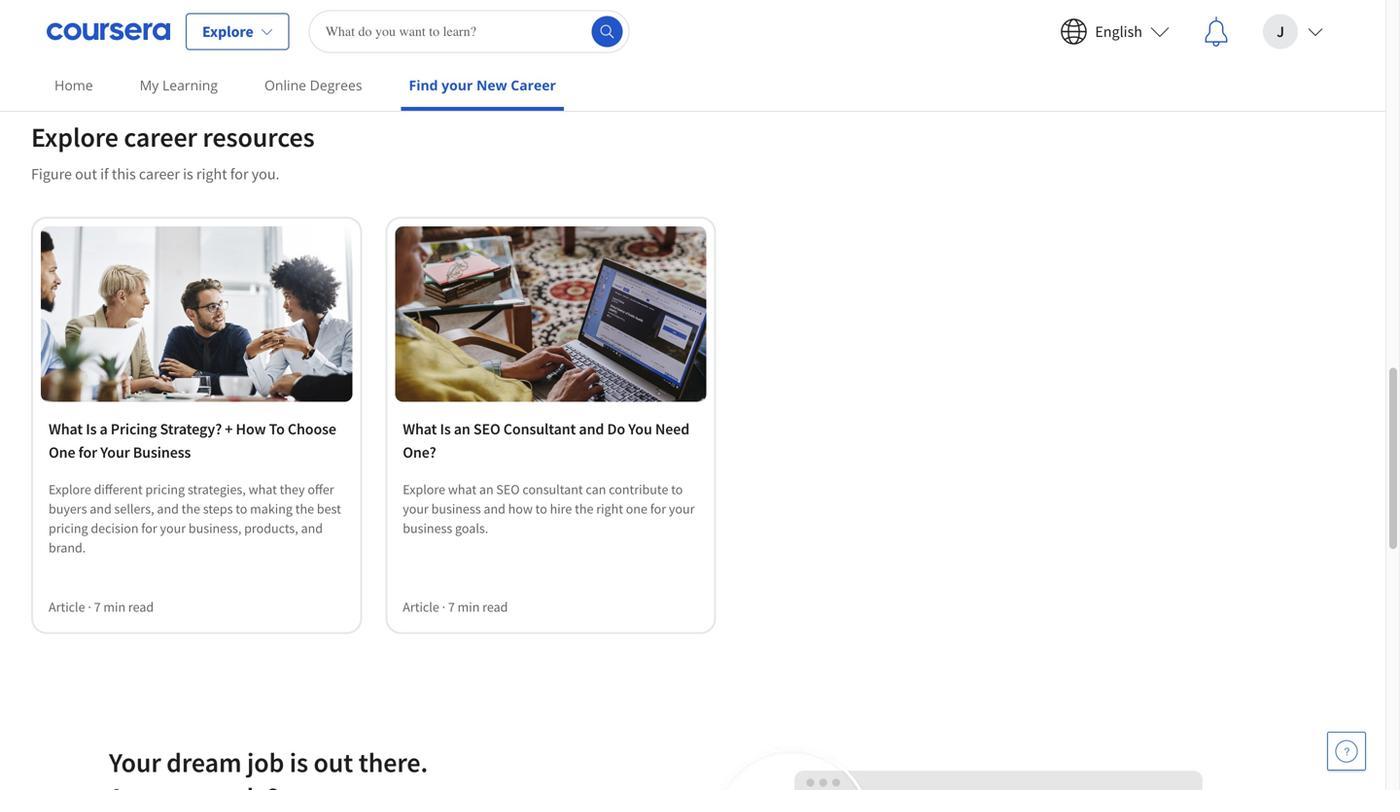Task type: locate. For each thing, give the bounding box(es) containing it.
j button
[[1248, 0, 1339, 63]]

the inside "explore what an seo consultant can contribute to your business and how to hire the right one for your business goals."
[[575, 500, 594, 518]]

min down decision
[[103, 598, 126, 616]]

2 is from the left
[[440, 419, 451, 439]]

explore for explore career resources
[[31, 120, 119, 154]]

1 article · 7 min read from the left
[[49, 598, 154, 616]]

how
[[236, 419, 266, 439]]

1 is from the left
[[86, 419, 97, 439]]

and inside what is an seo consultant and do you need one?
[[579, 419, 604, 439]]

one
[[49, 443, 75, 462]]

seo inside what is an seo consultant and do you need one?
[[473, 419, 500, 439]]

0 vertical spatial an
[[454, 419, 470, 439]]

article · 7 min read
[[49, 598, 154, 616], [403, 598, 508, 616]]

consultant
[[523, 481, 583, 498]]

is right job
[[290, 746, 308, 780]]

months
[[258, 22, 302, 39]]

right down can
[[596, 500, 623, 518]]

0 horizontal spatial out
[[75, 164, 97, 184]]

and right sellers,
[[157, 500, 179, 518]]

article · 7 min read down brand.
[[49, 598, 154, 616]]

1 horizontal spatial 7
[[448, 598, 455, 616]]

1 7 from the left
[[94, 598, 101, 616]]

article · 7 min read down the goals.
[[403, 598, 508, 616]]

career
[[124, 120, 197, 154], [139, 164, 180, 184]]

right down explore career resources in the left of the page
[[196, 164, 227, 184]]

7
[[94, 598, 101, 616], [448, 598, 455, 616]]

your inside 'explore different pricing strategies, what they offer buyers and sellers, and the steps to making the best pricing decision for your business, products, and brand.'
[[160, 520, 186, 537]]

what inside 'explore different pricing strategies, what they offer buyers and sellers, and the steps to making the best pricing decision for your business, products, and brand.'
[[249, 481, 277, 498]]

1 horizontal spatial article
[[403, 598, 439, 616]]

0 horizontal spatial an
[[454, 419, 470, 439]]

what
[[249, 481, 277, 498], [448, 481, 477, 498]]

what for one
[[49, 419, 83, 439]]

2 min from the left
[[458, 598, 480, 616]]

1 the from the left
[[182, 500, 200, 518]]

out left there.
[[314, 746, 353, 780]]

buyers
[[49, 500, 87, 518]]

1 horizontal spatial an
[[479, 481, 494, 498]]

min down the goals.
[[458, 598, 480, 616]]

article for one
[[49, 598, 85, 616]]

strategy?
[[160, 419, 222, 439]]

0 horizontal spatial is
[[183, 164, 193, 184]]

your
[[442, 76, 473, 94], [403, 500, 429, 518], [669, 500, 695, 518], [160, 520, 186, 537]]

and
[[579, 419, 604, 439], [90, 500, 112, 518], [157, 500, 179, 518], [484, 500, 506, 518], [301, 520, 323, 537]]

and left do
[[579, 419, 604, 439]]

1 horizontal spatial pricing
[[145, 481, 185, 498]]

the left steps
[[182, 500, 200, 518]]

career right this
[[139, 164, 180, 184]]

your down a
[[100, 443, 130, 462]]

to right the contribute
[[671, 481, 683, 498]]

2 read from the left
[[482, 598, 508, 616]]

seo
[[473, 419, 500, 439], [496, 481, 520, 498]]

read
[[128, 598, 154, 616], [482, 598, 508, 616]]

what up the goals.
[[448, 481, 477, 498]]

out
[[75, 164, 97, 184], [314, 746, 353, 780]]

1 vertical spatial out
[[314, 746, 353, 780]]

is
[[183, 164, 193, 184], [290, 746, 308, 780]]

0 horizontal spatial the
[[182, 500, 200, 518]]

explore inside 'explore different pricing strategies, what they offer buyers and sellers, and the steps to making the best pricing decision for your business, products, and brand.'
[[49, 481, 91, 498]]

pricing
[[145, 481, 185, 498], [49, 520, 88, 537]]

an inside what is an seo consultant and do you need one?
[[454, 419, 470, 439]]

an inside "explore what an seo consultant can contribute to your business and how to hire the right one for your business goals."
[[479, 481, 494, 498]]

for inside what is a pricing strategy? + how to choose one for your business
[[78, 443, 97, 462]]

need
[[655, 419, 690, 439]]

the
[[182, 500, 200, 518], [295, 500, 314, 518], [575, 500, 594, 518]]

an for what
[[479, 481, 494, 498]]

pricing
[[111, 419, 157, 439]]

for inside 'explore different pricing strategies, what they offer buyers and sellers, and the steps to making the best pricing decision for your business, products, and brand.'
[[141, 520, 157, 537]]

explore up figure
[[31, 120, 119, 154]]

7 for one?
[[448, 598, 455, 616]]

business left the goals.
[[403, 520, 452, 537]]

your left business,
[[160, 520, 186, 537]]

read down decision
[[128, 598, 154, 616]]

1 horizontal spatial right
[[596, 500, 623, 518]]

explore up buyers at the bottom left
[[49, 481, 91, 498]]

business
[[431, 500, 481, 518], [403, 520, 452, 537]]

explore inside explore dropdown button
[[202, 22, 254, 41]]

steps
[[203, 500, 233, 518]]

online degrees link
[[257, 63, 370, 107]]

min
[[103, 598, 126, 616], [458, 598, 480, 616]]

right inside "explore what an seo consultant can contribute to your business and how to hire the right one for your business goals."
[[596, 500, 623, 518]]

seo up the how
[[496, 481, 520, 498]]

explore different pricing strategies, what they offer buyers and sellers, and the steps to making the best pricing decision for your business, products, and brand.
[[49, 481, 341, 556]]

online
[[265, 76, 306, 94]]

business up the goals.
[[431, 500, 481, 518]]

right
[[196, 164, 227, 184], [596, 500, 623, 518]]

an up the goals.
[[479, 481, 494, 498]]

and left the how
[[484, 500, 506, 518]]

learning
[[162, 76, 218, 94]]

0 vertical spatial your
[[100, 443, 130, 462]]

goals.
[[455, 520, 488, 537]]

explore for explore what an seo consultant can contribute to your business and how to hire the right one for your business goals.
[[403, 481, 445, 498]]

figure out if this career is right for you.
[[31, 164, 280, 184]]

to
[[671, 481, 683, 498], [236, 500, 247, 518], [535, 500, 547, 518]]

1 horizontal spatial read
[[482, 598, 508, 616]]

2 7 from the left
[[448, 598, 455, 616]]

1 horizontal spatial what
[[403, 419, 437, 439]]

read down the goals.
[[482, 598, 508, 616]]

your left dream
[[109, 746, 161, 780]]

+
[[225, 419, 233, 439]]

None search field
[[309, 10, 630, 53]]

1 what from the left
[[49, 419, 83, 439]]

1 horizontal spatial article · 7 min read
[[403, 598, 508, 616]]

is inside what is a pricing strategy? + how to choose one for your business
[[86, 419, 97, 439]]

find your new career link
[[401, 63, 564, 111]]

explore
[[202, 22, 254, 41], [31, 120, 119, 154], [49, 481, 91, 498], [403, 481, 445, 498]]

the down they on the left
[[295, 500, 314, 518]]

3 the from the left
[[575, 500, 594, 518]]

1 horizontal spatial what
[[448, 481, 477, 498]]

choose
[[288, 419, 336, 439]]

graphic of the learner profile page image
[[693, 745, 1277, 791]]

min for one?
[[458, 598, 480, 616]]

can
[[586, 481, 606, 498]]

your
[[100, 443, 130, 462], [109, 746, 161, 780]]

an
[[454, 419, 470, 439], [479, 481, 494, 498]]

1 horizontal spatial to
[[535, 500, 547, 518]]

the down can
[[575, 500, 594, 518]]

seo for consultant
[[496, 481, 520, 498]]

my learning link
[[132, 63, 226, 107]]

0 horizontal spatial right
[[196, 164, 227, 184]]

article
[[49, 598, 85, 616], [403, 598, 439, 616]]

explore down one?
[[403, 481, 445, 498]]

1 vertical spatial is
[[290, 746, 308, 780]]

1 vertical spatial right
[[596, 500, 623, 518]]

2 what from the left
[[448, 481, 477, 498]]

is for a
[[86, 419, 97, 439]]

1 min from the left
[[103, 598, 126, 616]]

·
[[103, 22, 106, 39], [243, 22, 246, 39], [88, 598, 91, 616], [442, 598, 445, 616]]

1 article from the left
[[49, 598, 85, 616]]

0 horizontal spatial article
[[49, 598, 85, 616]]

what up making
[[249, 481, 277, 498]]

job
[[247, 746, 284, 780]]

what inside "explore what an seo consultant can contribute to your business and how to hire the right one for your business goals."
[[448, 481, 477, 498]]

an left consultant
[[454, 419, 470, 439]]

is inside what is an seo consultant and do you need one?
[[440, 419, 451, 439]]

degrees
[[310, 76, 362, 94]]

is left consultant
[[440, 419, 451, 439]]

0 horizontal spatial read
[[128, 598, 154, 616]]

0 horizontal spatial what
[[49, 419, 83, 439]]

professional
[[109, 22, 179, 39]]

1 horizontal spatial the
[[295, 500, 314, 518]]

what is an seo consultant and do you need one?
[[403, 419, 690, 462]]

explore left the "months"
[[202, 22, 254, 41]]

1 read from the left
[[128, 598, 154, 616]]

for inside "explore what an seo consultant can contribute to your business and how to hire the right one for your business goals."
[[650, 500, 666, 518]]

0 horizontal spatial to
[[236, 500, 247, 518]]

what inside what is a pricing strategy? + how to choose one for your business
[[49, 419, 83, 439]]

is
[[86, 419, 97, 439], [440, 419, 451, 439]]

seo left consultant
[[473, 419, 500, 439]]

certificate
[[182, 22, 240, 39]]

explore for explore
[[202, 22, 254, 41]]

is left a
[[86, 419, 97, 439]]

what is an seo consultant and do you need one? link
[[403, 417, 699, 464]]

1 vertical spatial an
[[479, 481, 494, 498]]

contribute
[[609, 481, 668, 498]]

what inside what is an seo consultant and do you need one?
[[403, 419, 437, 439]]

your inside what is a pricing strategy? + how to choose one for your business
[[100, 443, 130, 462]]

article · 7 min read for one?
[[403, 598, 508, 616]]

2 article from the left
[[403, 598, 439, 616]]

pricing up sellers,
[[145, 481, 185, 498]]

0 horizontal spatial min
[[103, 598, 126, 616]]

0 vertical spatial seo
[[473, 419, 500, 439]]

to left hire
[[535, 500, 547, 518]]

what
[[49, 419, 83, 439], [403, 419, 437, 439]]

2 article · 7 min read from the left
[[403, 598, 508, 616]]

sellers,
[[114, 500, 154, 518]]

0 horizontal spatial what
[[249, 481, 277, 498]]

1 horizontal spatial is
[[440, 419, 451, 439]]

2 horizontal spatial the
[[575, 500, 594, 518]]

what up one
[[49, 419, 83, 439]]

0 horizontal spatial pricing
[[49, 520, 88, 537]]

to right steps
[[236, 500, 247, 518]]

they
[[280, 481, 305, 498]]

what up one?
[[403, 419, 437, 439]]

pricing down buyers at the bottom left
[[49, 520, 88, 537]]

is down explore career resources in the left of the page
[[183, 164, 193, 184]]

1 horizontal spatial min
[[458, 598, 480, 616]]

for
[[230, 164, 248, 184], [78, 443, 97, 462], [650, 500, 666, 518], [141, 520, 157, 537]]

career up figure out if this career is right for you.
[[124, 120, 197, 154]]

and inside "explore what an seo consultant can contribute to your business and how to hire the right one for your business goals."
[[484, 500, 506, 518]]

0 horizontal spatial is
[[86, 419, 97, 439]]

seo inside "explore what an seo consultant can contribute to your business and how to hire the right one for your business goals."
[[496, 481, 520, 498]]

0 vertical spatial is
[[183, 164, 193, 184]]

0 horizontal spatial 7
[[94, 598, 101, 616]]

my
[[140, 76, 159, 94]]

to inside 'explore different pricing strategies, what they offer buyers and sellers, and the steps to making the best pricing decision for your business, products, and brand.'
[[236, 500, 247, 518]]

best
[[317, 500, 341, 518]]

0 vertical spatial right
[[196, 164, 227, 184]]

out left if
[[75, 164, 97, 184]]

1 vertical spatial seo
[[496, 481, 520, 498]]

explore inside "explore what an seo consultant can contribute to your business and how to hire the right one for your business goals."
[[403, 481, 445, 498]]

explore button
[[186, 13, 289, 50]]

0 horizontal spatial article · 7 min read
[[49, 598, 154, 616]]

business,
[[188, 520, 241, 537]]

2 what from the left
[[403, 419, 437, 439]]

What do you want to learn? text field
[[309, 10, 630, 53]]

1 what from the left
[[249, 481, 277, 498]]



Task type: describe. For each thing, give the bounding box(es) containing it.
0 vertical spatial career
[[124, 120, 197, 154]]

7 for one
[[94, 598, 101, 616]]

and down the best at the left of page
[[301, 520, 323, 537]]

article · 7 min read for one
[[49, 598, 154, 616]]

1 vertical spatial career
[[139, 164, 180, 184]]

explore for explore different pricing strategies, what they offer buyers and sellers, and the steps to making the best pricing decision for your business, products, and brand.
[[49, 481, 91, 498]]

do
[[607, 419, 625, 439]]

1 horizontal spatial is
[[290, 746, 308, 780]]

seo for consultant
[[473, 419, 500, 439]]

0 vertical spatial pricing
[[145, 481, 185, 498]]

9
[[249, 22, 256, 39]]

min for one
[[103, 598, 126, 616]]

beginner
[[49, 22, 100, 39]]

find your new career
[[409, 76, 556, 94]]

offer
[[308, 481, 334, 498]]

1 vertical spatial your
[[109, 746, 161, 780]]

how
[[508, 500, 533, 518]]

this
[[112, 164, 136, 184]]

brand.
[[49, 539, 86, 556]]

career
[[511, 76, 556, 94]]

you.
[[252, 164, 280, 184]]

j
[[1277, 22, 1284, 41]]

1 vertical spatial pricing
[[49, 520, 88, 537]]

dream
[[166, 746, 242, 780]]

hire
[[550, 500, 572, 518]]

what is a pricing strategy? + how to choose one for your business
[[49, 419, 336, 462]]

your right 'find'
[[442, 76, 473, 94]]

one?
[[403, 443, 436, 462]]

online degrees
[[265, 76, 362, 94]]

there.
[[359, 746, 428, 780]]

what for one?
[[403, 419, 437, 439]]

1 vertical spatial business
[[403, 520, 452, 537]]

what is a pricing strategy? + how to choose one for your business link
[[49, 417, 344, 464]]

figure
[[31, 164, 72, 184]]

home
[[54, 76, 93, 94]]

article for one?
[[403, 598, 439, 616]]

explore what an seo consultant can contribute to your business and how to hire the right one for your business goals.
[[403, 481, 695, 537]]

read for one
[[128, 598, 154, 616]]

beginner · professional certificate · 9 months
[[49, 22, 302, 39]]

strategies,
[[188, 481, 246, 498]]

english
[[1095, 22, 1143, 41]]

your right one
[[669, 500, 695, 518]]

help center image
[[1335, 740, 1358, 763]]

0 vertical spatial business
[[431, 500, 481, 518]]

business
[[133, 443, 191, 462]]

decision
[[91, 520, 139, 537]]

new
[[476, 76, 507, 94]]

1 horizontal spatial out
[[314, 746, 353, 780]]

0 vertical spatial out
[[75, 164, 97, 184]]

different
[[94, 481, 143, 498]]

your dream job is out there.
[[109, 746, 428, 780]]

coursera image
[[47, 16, 170, 47]]

my learning
[[140, 76, 218, 94]]

a
[[100, 419, 108, 439]]

making
[[250, 500, 293, 518]]

and up decision
[[90, 500, 112, 518]]

explore career resources
[[31, 120, 315, 154]]

english button
[[1045, 0, 1185, 63]]

products,
[[244, 520, 298, 537]]

consultant
[[504, 419, 576, 439]]

is for an
[[440, 419, 451, 439]]

home link
[[47, 63, 101, 107]]

your down one?
[[403, 500, 429, 518]]

resources
[[203, 120, 315, 154]]

2 the from the left
[[295, 500, 314, 518]]

2 horizontal spatial to
[[671, 481, 683, 498]]

find
[[409, 76, 438, 94]]

an for is
[[454, 419, 470, 439]]

one
[[626, 500, 648, 518]]

to
[[269, 419, 285, 439]]

if
[[100, 164, 109, 184]]

you
[[628, 419, 652, 439]]

read for one?
[[482, 598, 508, 616]]



Task type: vqa. For each thing, say whether or not it's contained in the screenshot.
into on the top of the page
no



